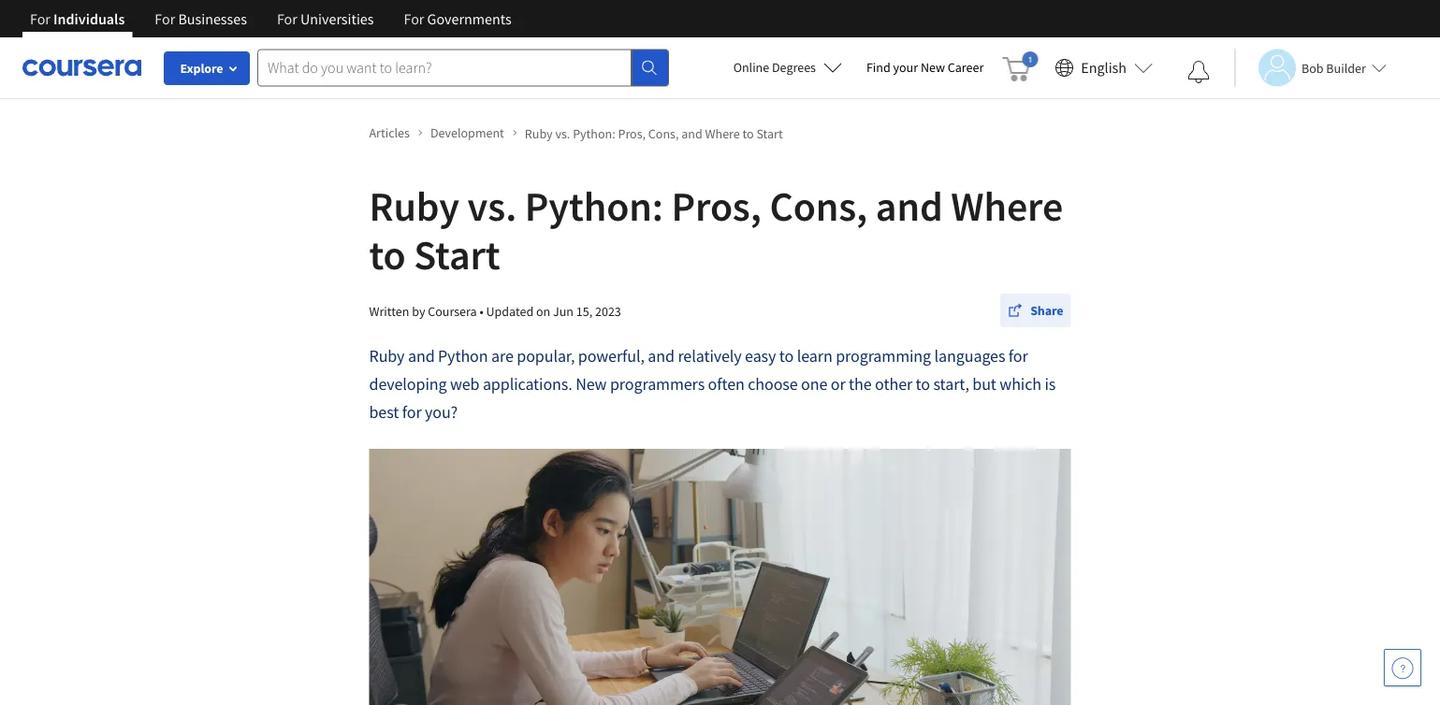 Task type: vqa. For each thing, say whether or not it's contained in the screenshot.
the easy at the right
yes



Task type: locate. For each thing, give the bounding box(es) containing it.
where inside ruby vs. python: pros, cons, and where to start
[[951, 180, 1063, 232]]

15,
[[576, 303, 593, 320]]

bob
[[1302, 59, 1324, 76]]

jun
[[553, 303, 574, 320]]

show notifications image
[[1187, 61, 1210, 83]]

0 horizontal spatial cons,
[[648, 125, 679, 142]]

1 for from the left
[[30, 9, 50, 28]]

learn
[[797, 346, 833, 367]]

new inside ruby and python are popular, powerful, and relatively easy to learn programming languages for developing web applications. new programmers often choose one or the other to start, but which is best for you?
[[576, 374, 607, 395]]

0 horizontal spatial vs.
[[468, 180, 517, 232]]

None search field
[[257, 49, 669, 87]]

1 vertical spatial for
[[402, 402, 422, 423]]

for
[[30, 9, 50, 28], [155, 9, 175, 28], [277, 9, 297, 28], [404, 9, 424, 28]]

english button
[[1047, 37, 1160, 98]]

start inside the breadcrumbs navigation
[[757, 125, 783, 142]]

where
[[705, 125, 740, 142], [951, 180, 1063, 232]]

the
[[849, 374, 872, 395]]

start up the coursera
[[414, 228, 500, 280]]

python: inside ruby vs. python: pros, cons, and where to start
[[525, 180, 663, 232]]

0 vertical spatial new
[[921, 59, 945, 76]]

to right easy
[[779, 346, 794, 367]]

1 vertical spatial start
[[414, 228, 500, 280]]

banner navigation
[[15, 0, 526, 37]]

2 for from the left
[[155, 9, 175, 28]]

for universities
[[277, 9, 374, 28]]

0 horizontal spatial for
[[402, 402, 422, 423]]

new right your
[[921, 59, 945, 76]]

0 vertical spatial ruby
[[525, 125, 553, 142]]

cons,
[[648, 125, 679, 142], [770, 180, 868, 232]]

online degrees
[[733, 59, 816, 76]]

0 vertical spatial for
[[1009, 346, 1028, 367]]

ruby up 'developing'
[[369, 346, 405, 367]]

to
[[743, 125, 754, 142], [369, 228, 406, 280], [779, 346, 794, 367], [916, 374, 930, 395]]

for left universities
[[277, 9, 297, 28]]

0 vertical spatial where
[[705, 125, 740, 142]]

businesses
[[178, 9, 247, 28]]

0 vertical spatial start
[[757, 125, 783, 142]]

pros,
[[618, 125, 646, 142], [671, 180, 761, 232]]

bob builder button
[[1234, 49, 1387, 87]]

often
[[708, 374, 745, 395]]

0 vertical spatial ruby vs. python: pros, cons, and where to start
[[525, 125, 783, 142]]

3 for from the left
[[277, 9, 297, 28]]

bob builder
[[1302, 59, 1366, 76]]

pros, inside the breadcrumbs navigation
[[618, 125, 646, 142]]

applications.
[[483, 374, 572, 395]]

0 horizontal spatial new
[[576, 374, 607, 395]]

for governments
[[404, 9, 512, 28]]

vs.
[[555, 125, 570, 142], [468, 180, 517, 232]]

for left the governments
[[404, 9, 424, 28]]

one
[[801, 374, 828, 395]]

start
[[757, 125, 783, 142], [414, 228, 500, 280]]

you?
[[425, 402, 458, 423]]

find your new career link
[[857, 56, 993, 80]]

builder
[[1326, 59, 1366, 76]]

1 vertical spatial new
[[576, 374, 607, 395]]

or
[[831, 374, 846, 395]]

1 vertical spatial where
[[951, 180, 1063, 232]]

share button
[[1000, 294, 1071, 328], [1000, 294, 1071, 328]]

python: inside the breadcrumbs navigation
[[573, 125, 615, 142]]

1 horizontal spatial cons,
[[770, 180, 868, 232]]

to down online
[[743, 125, 754, 142]]

python
[[438, 346, 488, 367]]

where inside the breadcrumbs navigation
[[705, 125, 740, 142]]

1 vertical spatial vs.
[[468, 180, 517, 232]]

4 for from the left
[[404, 9, 424, 28]]

0 vertical spatial cons,
[[648, 125, 679, 142]]

and
[[681, 125, 703, 142], [876, 180, 943, 232], [408, 346, 435, 367], [648, 346, 675, 367]]

for up "which"
[[1009, 346, 1028, 367]]

choose
[[748, 374, 798, 395]]

to left start,
[[916, 374, 930, 395]]

development link
[[430, 124, 517, 143]]

english
[[1081, 58, 1127, 77]]

vs. down development link
[[468, 180, 517, 232]]

2023
[[595, 303, 621, 320]]

for
[[1009, 346, 1028, 367], [402, 402, 422, 423]]

developing
[[369, 374, 447, 395]]

0 horizontal spatial start
[[414, 228, 500, 280]]

0 horizontal spatial where
[[705, 125, 740, 142]]

by
[[412, 303, 425, 320]]

shopping cart: 1 item image
[[1003, 51, 1038, 81]]

new down "powerful,"
[[576, 374, 607, 395]]

share
[[1030, 302, 1064, 319]]

online degrees button
[[718, 47, 857, 88]]

0 vertical spatial vs.
[[555, 125, 570, 142]]

for for individuals
[[30, 9, 50, 28]]

ruby and python are popular, powerful, and relatively easy to learn programming languages for developing web applications. new programmers often choose one or the other to start, but which is best for you?
[[369, 346, 1056, 423]]

new
[[921, 59, 945, 76], [576, 374, 607, 395]]

for for businesses
[[155, 9, 175, 28]]

0 vertical spatial python:
[[573, 125, 615, 142]]

start down online degrees
[[757, 125, 783, 142]]

find
[[866, 59, 891, 76]]

0 vertical spatial pros,
[[618, 125, 646, 142]]

help center image
[[1391, 657, 1414, 679]]

for left individuals
[[30, 9, 50, 28]]

0 horizontal spatial pros,
[[618, 125, 646, 142]]

•
[[479, 303, 483, 320]]

to up written
[[369, 228, 406, 280]]

to inside ruby vs. python: pros, cons, and where to start
[[369, 228, 406, 280]]

1 vertical spatial pros,
[[671, 180, 761, 232]]

development
[[430, 124, 504, 141]]

career
[[948, 59, 984, 76]]

ruby down 'articles' link
[[369, 180, 459, 232]]

start,
[[933, 374, 969, 395]]

2 vertical spatial ruby
[[369, 346, 405, 367]]

ruby right development link
[[525, 125, 553, 142]]

python:
[[573, 125, 615, 142], [525, 180, 663, 232]]

breadcrumbs navigation
[[365, 119, 1075, 147]]

for left businesses
[[155, 9, 175, 28]]

1 horizontal spatial where
[[951, 180, 1063, 232]]

ruby
[[525, 125, 553, 142], [369, 180, 459, 232], [369, 346, 405, 367]]

What do you want to learn? text field
[[257, 49, 632, 87]]

1 horizontal spatial start
[[757, 125, 783, 142]]

1 horizontal spatial new
[[921, 59, 945, 76]]

relatively
[[678, 346, 742, 367]]

ruby vs. python: pros, cons, and where to start
[[525, 125, 783, 142], [369, 180, 1063, 280]]

articles
[[369, 124, 410, 141]]

vs. inside the breadcrumbs navigation
[[555, 125, 570, 142]]

for right the best
[[402, 402, 422, 423]]

vs. right development link
[[555, 125, 570, 142]]

1 horizontal spatial vs.
[[555, 125, 570, 142]]

popular,
[[517, 346, 575, 367]]

1 vertical spatial python:
[[525, 180, 663, 232]]



Task type: describe. For each thing, give the bounding box(es) containing it.
written
[[369, 303, 409, 320]]

1 vertical spatial ruby vs. python: pros, cons, and where to start
[[369, 180, 1063, 280]]

[featured image] a programmer working on a project image
[[369, 449, 1071, 706]]

cons, inside the breadcrumbs navigation
[[648, 125, 679, 142]]

new inside find your new career link
[[921, 59, 945, 76]]

coursera
[[428, 303, 477, 320]]

explore
[[180, 60, 223, 77]]

for for universities
[[277, 9, 297, 28]]

degrees
[[772, 59, 816, 76]]

articles link
[[369, 124, 423, 143]]

best
[[369, 402, 399, 423]]

easy
[[745, 346, 776, 367]]

for for governments
[[404, 9, 424, 28]]

find your new career
[[866, 59, 984, 76]]

online
[[733, 59, 769, 76]]

ruby vs. python: pros, cons, and where to start inside the breadcrumbs navigation
[[525, 125, 783, 142]]

ruby inside ruby and python are popular, powerful, and relatively easy to learn programming languages for developing web applications. new programmers often choose one or the other to start, but which is best for you?
[[369, 346, 405, 367]]

individuals
[[53, 9, 125, 28]]

ruby inside the breadcrumbs navigation
[[525, 125, 553, 142]]

1 vertical spatial ruby
[[369, 180, 459, 232]]

which
[[1000, 374, 1041, 395]]

1 horizontal spatial pros,
[[671, 180, 761, 232]]

explore button
[[164, 51, 250, 85]]

other
[[875, 374, 912, 395]]

1 horizontal spatial for
[[1009, 346, 1028, 367]]

is
[[1045, 374, 1056, 395]]

languages
[[934, 346, 1005, 367]]

updated
[[486, 303, 534, 320]]

on
[[536, 303, 550, 320]]

governments
[[427, 9, 512, 28]]

for individuals
[[30, 9, 125, 28]]

1 vertical spatial cons,
[[770, 180, 868, 232]]

programming
[[836, 346, 931, 367]]

web
[[450, 374, 479, 395]]

vs. inside ruby vs. python: pros, cons, and where to start
[[468, 180, 517, 232]]

and inside the breadcrumbs navigation
[[681, 125, 703, 142]]

to inside the breadcrumbs navigation
[[743, 125, 754, 142]]

but
[[973, 374, 996, 395]]

universities
[[300, 9, 374, 28]]

written by coursera • updated on jun 15, 2023
[[369, 303, 621, 320]]

programmers
[[610, 374, 705, 395]]

are
[[491, 346, 514, 367]]

start inside ruby vs. python: pros, cons, and where to start
[[414, 228, 500, 280]]

powerful,
[[578, 346, 645, 367]]

coursera image
[[22, 53, 141, 83]]

your
[[893, 59, 918, 76]]

for businesses
[[155, 9, 247, 28]]



